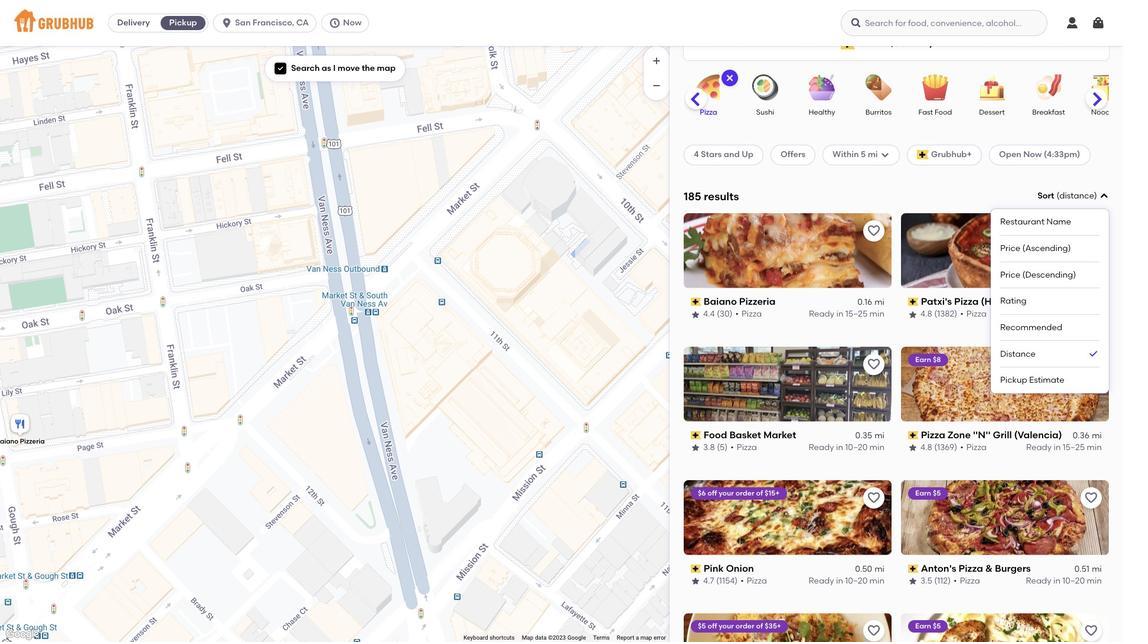 Task type: vqa. For each thing, say whether or not it's contained in the screenshot.
the ciabatta
no



Task type: locate. For each thing, give the bounding box(es) containing it.
food up 3.8 (5)
[[704, 429, 728, 441]]

star icon image for food basket market
[[691, 443, 701, 453]]

2 price from the top
[[1001, 270, 1021, 280]]

himalayan pizza and momo logo image
[[684, 614, 892, 642]]

terms link
[[593, 635, 610, 641]]

2 of from the top
[[757, 622, 764, 631]]

mi right 0.51
[[1093, 564, 1102, 574]]

earn for anton's pizza & burgers
[[916, 489, 932, 497]]

svg image left "san"
[[221, 17, 233, 29]]

delivery button
[[109, 14, 158, 32]]

price
[[1001, 243, 1021, 253], [1001, 270, 1021, 280]]

ready for food basket market
[[809, 443, 835, 453]]

earn $5
[[916, 489, 941, 497], [916, 622, 941, 631]]

the
[[362, 63, 375, 73]]

1 vertical spatial food
[[704, 429, 728, 441]]

0.35 mi
[[856, 431, 885, 441]]

sushi
[[757, 108, 775, 116]]

burritos image
[[858, 74, 900, 100]]

ready in 10–20 min for anton's pizza & burgers
[[1027, 576, 1102, 586]]

star icon image left 4.8 (1382)
[[909, 310, 918, 319]]

ready in 15–25 min down 0.36
[[1027, 443, 1102, 453]]

pickup down distance
[[1001, 375, 1028, 385]]

1 vertical spatial pickup
[[1001, 375, 1028, 385]]

ca
[[296, 18, 309, 28]]

min down '0.35 mi'
[[870, 443, 885, 453]]

1 svg image from the left
[[221, 17, 233, 29]]

in for baiano pizzeria
[[837, 309, 844, 319]]

4.8 for 4.8 (1382)
[[921, 309, 933, 319]]

pickup inside button
[[169, 18, 197, 28]]

0 horizontal spatial svg image
[[221, 17, 233, 29]]

pickup
[[169, 18, 197, 28], [1001, 375, 1028, 385]]

10–20 down the 0.35
[[846, 443, 868, 453]]

move
[[338, 63, 360, 73]]

baiano pizzeria  logo image
[[684, 213, 892, 288]]

in
[[837, 309, 844, 319], [1054, 309, 1061, 319], [837, 443, 844, 453], [1054, 443, 1061, 453], [837, 576, 844, 586], [1054, 576, 1061, 586]]

star icon image left 4.4
[[691, 310, 701, 319]]

subscription pass image for patxi's pizza (hayes street)
[[909, 298, 919, 306]]

min for baiano pizzeria
[[870, 309, 885, 319]]

price up rating
[[1001, 270, 1021, 280]]

off
[[708, 489, 717, 497], [708, 622, 718, 631]]

ready
[[809, 309, 835, 319], [1027, 309, 1052, 319], [809, 443, 835, 453], [1027, 443, 1052, 453], [809, 576, 835, 586], [1027, 576, 1052, 586]]

star icon image for baiano pizzeria
[[691, 310, 701, 319]]

1 vertical spatial off
[[708, 622, 718, 631]]

• right (5)
[[731, 443, 734, 453]]

save this restaurant image
[[867, 224, 882, 238], [1085, 224, 1099, 238], [867, 357, 882, 371], [1085, 357, 1099, 371], [867, 491, 882, 505]]

burritos
[[866, 108, 892, 116]]

0 vertical spatial now
[[343, 18, 362, 28]]

1 vertical spatial order
[[736, 622, 755, 631]]

price down the "restaurant"
[[1001, 243, 1021, 253]]

francisco,
[[253, 18, 294, 28]]

pizza up the (1382)
[[955, 296, 979, 307]]

fast
[[919, 108, 934, 116]]

$5 down '4.7'
[[698, 622, 706, 631]]

earn
[[916, 355, 932, 364], [916, 489, 932, 497], [916, 622, 932, 631]]

1 your from the top
[[719, 489, 734, 497]]

1 4.8 from the top
[[921, 309, 933, 319]]

of for $35+
[[757, 622, 764, 631]]

off down '4.7'
[[708, 622, 718, 631]]

food
[[935, 108, 953, 116], [704, 429, 728, 441]]

4.8 down patxi's
[[921, 309, 933, 319]]

0.35
[[856, 431, 873, 441]]

• pizza down pizzeria
[[736, 309, 762, 319]]

4
[[694, 150, 699, 160]]

4.7
[[704, 576, 715, 586]]

0 vertical spatial off
[[708, 489, 717, 497]]

1 vertical spatial 15–25
[[1063, 443, 1086, 453]]

rating
[[1001, 296, 1027, 306]]

ready in 10–20 min down the 0.35
[[809, 443, 885, 453]]

keyboard shortcuts button
[[464, 634, 515, 642]]

min down the 0.16 mi
[[870, 309, 885, 319]]

save this restaurant image for the pronto pizza logo
[[1085, 624, 1099, 638]]

1 horizontal spatial food
[[935, 108, 953, 116]]

pizza down pizza image
[[700, 108, 718, 116]]

10–20 for food basket market
[[846, 443, 868, 453]]

• down the onion
[[741, 576, 744, 586]]

off right $6
[[708, 489, 717, 497]]

10–20 down 0.50 on the right of the page
[[846, 576, 868, 586]]

subscription pass image for pink onion
[[691, 565, 702, 573]]

1 vertical spatial ready in 15–25 min
[[1027, 443, 1102, 453]]

(1154)
[[717, 576, 738, 586]]

up
[[742, 150, 754, 160]]

0.16
[[858, 297, 873, 307]]

subscription pass image left basket
[[691, 431, 702, 440]]

1 horizontal spatial grubhub plus flag logo image
[[917, 150, 929, 160]]

star icon image left 4.8 (1369)
[[909, 443, 918, 453]]

10–20 for anton's pizza & burgers
[[1063, 576, 1086, 586]]

of left $35+
[[757, 622, 764, 631]]

$5 down 4.8 (1369)
[[933, 489, 941, 497]]

mi right the 0.35
[[875, 431, 885, 441]]

mi for baiano pizzeria
[[875, 297, 885, 307]]

subscription pass image left anton's
[[909, 565, 919, 573]]

now button
[[321, 14, 374, 32]]

10–20
[[1063, 309, 1086, 319], [846, 443, 868, 453], [846, 576, 868, 586], [1063, 576, 1086, 586]]

minus icon image
[[651, 80, 663, 92]]

0.51
[[1075, 564, 1090, 574]]

restaurant name
[[1001, 217, 1072, 227]]

star icon image for pink onion
[[691, 577, 701, 586]]

pizza
[[700, 108, 718, 116], [955, 296, 979, 307], [742, 309, 762, 319], [967, 309, 987, 319], [922, 429, 946, 441], [737, 443, 757, 453], [967, 443, 987, 453], [959, 563, 984, 574], [747, 576, 767, 586], [960, 576, 981, 586]]

map right "the"
[[377, 63, 396, 73]]

3.8 (5)
[[704, 443, 728, 453]]

sushi image
[[745, 74, 786, 100]]

keyboard
[[464, 635, 488, 641]]

offers
[[781, 150, 806, 160]]

• pizza down ''n''
[[961, 443, 987, 453]]

10–20 down 0.51
[[1063, 576, 1086, 586]]

min for pink onion
[[870, 576, 885, 586]]

terms
[[593, 635, 610, 641]]

15–25 down 0.36
[[1063, 443, 1086, 453]]

2 order from the top
[[736, 622, 755, 631]]

earn $5 down 3.5 on the bottom right of page
[[916, 622, 941, 631]]

1 vertical spatial 4.8
[[921, 443, 933, 453]]

pickup button
[[158, 14, 208, 32]]

0.50 mi
[[856, 564, 885, 574]]

0 horizontal spatial now
[[343, 18, 362, 28]]

2 vertical spatial earn
[[916, 622, 932, 631]]

0 vertical spatial price
[[1001, 243, 1021, 253]]

pizza down basket
[[737, 443, 757, 453]]

pizza down the onion
[[747, 576, 767, 586]]

save this restaurant image for "himalayan pizza and momo logo"
[[867, 624, 882, 638]]

0 vertical spatial 4.8
[[921, 309, 933, 319]]

• down 'zone'
[[961, 443, 964, 453]]

mi right 0.36
[[1093, 431, 1102, 441]]

1 vertical spatial grubhub plus flag logo image
[[917, 150, 929, 160]]

0 vertical spatial ready in 15–25 min
[[809, 309, 885, 319]]

mi right 5
[[868, 150, 878, 160]]

results
[[704, 189, 739, 203]]

patxi's pizza (hayes street)
[[922, 296, 1048, 307]]

save this restaurant image for (1382)
[[1085, 224, 1099, 238]]

sort ( distance )
[[1038, 191, 1098, 201]]

(5)
[[717, 443, 728, 453]]

subscription pass image left patxi's
[[909, 298, 919, 306]]

2 svg image from the left
[[851, 17, 863, 29]]

min down the 0.36 mi
[[1087, 443, 1102, 453]]

ready in 15–25 min down 0.16
[[809, 309, 885, 319]]

star icon image left '4.7'
[[691, 577, 701, 586]]

ready in 15–25 min for pizza zone ''n'' grill (valencia)
[[1027, 443, 1102, 453]]

4.8 left (1369)
[[921, 443, 933, 453]]

pizza zone ''n'' grill (valencia)
[[922, 429, 1063, 441]]

2 your from the top
[[719, 622, 734, 631]]

noodles image
[[1085, 74, 1124, 100]]

2 off from the top
[[708, 622, 718, 631]]

mi for pink onion
[[875, 564, 885, 574]]

i
[[333, 63, 336, 73]]

1 off from the top
[[708, 489, 717, 497]]

15–25
[[846, 309, 868, 319], [1063, 443, 1086, 453]]

anton's pizza & burgers logo image
[[902, 480, 1110, 555]]

0 vertical spatial earn
[[916, 355, 932, 364]]

(
[[1057, 191, 1060, 201]]

pickup estimate
[[1001, 375, 1065, 385]]

pizza image
[[688, 74, 730, 100]]

1 vertical spatial now
[[1024, 150, 1043, 160]]

$5 for the pronto pizza logo
[[933, 622, 941, 631]]

None field
[[991, 190, 1110, 393]]

1 horizontal spatial now
[[1024, 150, 1043, 160]]

food right fast
[[935, 108, 953, 116]]

0 horizontal spatial pickup
[[169, 18, 197, 28]]

min down 0.50 mi at the bottom right of the page
[[870, 576, 885, 586]]

2 earn $5 from the top
[[916, 622, 941, 631]]

0 horizontal spatial map
[[377, 63, 396, 73]]

your right $6
[[719, 489, 734, 497]]

data
[[535, 635, 547, 641]]

patxi's pizza (hayes street) link
[[909, 295, 1102, 309]]

your down (1154)
[[719, 622, 734, 631]]

ready in 15–25 min
[[809, 309, 885, 319], [1027, 443, 1102, 453]]

now right open
[[1024, 150, 1043, 160]]

0 vertical spatial earn $5
[[916, 489, 941, 497]]

anton's pizza & burgers
[[922, 563, 1031, 574]]

3.5
[[921, 576, 933, 586]]

$5 off your order of $35+
[[698, 622, 782, 631]]

ready in 10–20 min down street)
[[1027, 309, 1102, 319]]

google image
[[3, 627, 42, 642]]

2 4.8 from the top
[[921, 443, 933, 453]]

2 earn from the top
[[916, 489, 932, 497]]

grubhub plus flag logo image left grubhub+
[[917, 150, 929, 160]]

ready in 10–20 min for pink onion
[[809, 576, 885, 586]]

search as i move the map
[[291, 63, 396, 73]]

map right a
[[641, 635, 653, 641]]

15–25 down 0.16
[[846, 309, 868, 319]]

unlock $0 delivery fees
[[860, 38, 953, 48]]

stars
[[701, 150, 722, 160]]

0 horizontal spatial grubhub plus flag logo image
[[841, 38, 855, 49]]

grubhub plus flag logo image
[[841, 38, 855, 49], [917, 150, 929, 160]]

0 horizontal spatial ready in 15–25 min
[[809, 309, 885, 319]]

svg image inside field
[[1100, 192, 1110, 201]]

1 of from the top
[[757, 489, 763, 497]]

grubhub plus flag logo image left unlock
[[841, 38, 855, 49]]

0 vertical spatial of
[[757, 489, 763, 497]]

grill
[[993, 429, 1013, 441]]

1 horizontal spatial pickup
[[1001, 375, 1028, 385]]

$15+
[[765, 489, 780, 497]]

distance option
[[1001, 341, 1100, 368]]

1 price from the top
[[1001, 243, 1021, 253]]

subscription pass image inside patxi's pizza (hayes street) "link"
[[909, 298, 919, 306]]

min for anton's pizza & burgers
[[1087, 576, 1102, 586]]

food basket market
[[704, 429, 797, 441]]

• pizza down basket
[[731, 443, 757, 453]]

map data ©2023 google
[[522, 635, 586, 641]]

report
[[617, 635, 635, 641]]

10–20 for pink onion
[[846, 576, 868, 586]]

baiano pizzeria image
[[8, 412, 32, 438]]

1 vertical spatial price
[[1001, 270, 1021, 280]]

earn down 3.5 on the bottom right of page
[[916, 622, 932, 631]]

0 horizontal spatial 15–25
[[846, 309, 868, 319]]

15–25 for baiano pizzeria
[[846, 309, 868, 319]]

4.7 (1154)
[[704, 576, 738, 586]]

1 vertical spatial your
[[719, 622, 734, 631]]

0 vertical spatial your
[[719, 489, 734, 497]]

1 horizontal spatial svg image
[[851, 17, 863, 29]]

delivery
[[117, 18, 150, 28]]

•
[[736, 309, 739, 319], [961, 309, 964, 319], [731, 443, 734, 453], [961, 443, 964, 453], [741, 576, 744, 586], [954, 576, 958, 586]]

pickup right delivery button
[[169, 18, 197, 28]]

(descending)
[[1023, 270, 1077, 280]]

1 vertical spatial earn
[[916, 489, 932, 497]]

svg image
[[1066, 16, 1080, 30], [1092, 16, 1106, 30], [329, 17, 341, 29], [277, 65, 284, 72], [726, 73, 735, 83], [881, 150, 890, 160], [1100, 192, 1110, 201]]

pizza left &
[[959, 563, 984, 574]]

1 horizontal spatial 15–25
[[1063, 443, 1086, 453]]

earn left $8 on the bottom right of the page
[[916, 355, 932, 364]]

4.8 for 4.8 (1369)
[[921, 443, 933, 453]]

min down 0.51 mi at the right of page
[[1087, 576, 1102, 586]]

mi right 0.16
[[875, 297, 885, 307]]

list box
[[1001, 209, 1100, 393]]

ready in 15–25 min for baiano pizzeria
[[809, 309, 885, 319]]

main navigation navigation
[[0, 0, 1124, 46]]

mi right 0.50 on the right of the page
[[875, 564, 885, 574]]

$5 down '3.5 (112)'
[[933, 622, 941, 631]]

healthy image
[[802, 74, 843, 100]]

1 horizontal spatial map
[[641, 635, 653, 641]]

3 earn from the top
[[916, 622, 932, 631]]

star icon image left the 3.8
[[691, 443, 701, 453]]

ready in 10–20 min down 0.51
[[1027, 576, 1102, 586]]

0.36 mi
[[1073, 431, 1102, 441]]

save this restaurant image
[[1085, 491, 1099, 505], [867, 624, 882, 638], [1085, 624, 1099, 638]]

your
[[719, 489, 734, 497], [719, 622, 734, 631]]

1 vertical spatial of
[[757, 622, 764, 631]]

subscription pass image left baiano
[[691, 298, 702, 306]]

svg image inside now button
[[329, 17, 341, 29]]

0 vertical spatial pickup
[[169, 18, 197, 28]]

• right (112)
[[954, 576, 958, 586]]

• pizza down anton's pizza & burgers
[[954, 576, 981, 586]]

save this restaurant image for (5)
[[867, 357, 882, 371]]

now up move at the top
[[343, 18, 362, 28]]

subscription pass image left the pink
[[691, 565, 702, 573]]

baiano pizzeria
[[704, 296, 776, 307]]

svg image up unlock
[[851, 17, 863, 29]]

(30)
[[717, 309, 733, 319]]

1 vertical spatial map
[[641, 635, 653, 641]]

mi
[[868, 150, 878, 160], [875, 297, 885, 307], [875, 431, 885, 441], [1093, 431, 1102, 441], [875, 564, 885, 574], [1093, 564, 1102, 574]]

(hayes
[[981, 296, 1014, 307]]

now inside button
[[343, 18, 362, 28]]

• right (30)
[[736, 309, 739, 319]]

star icon image left 3.5 on the bottom right of page
[[909, 577, 918, 586]]

subscription pass image right '0.35 mi'
[[909, 431, 919, 440]]

ready in 10–20 min down 0.50 on the right of the page
[[809, 576, 885, 586]]

earn down 4.8 (1369)
[[916, 489, 932, 497]]

0 vertical spatial order
[[736, 489, 755, 497]]

subscription pass image
[[691, 298, 702, 306], [909, 298, 919, 306], [691, 431, 702, 440]]

of left $15+
[[757, 489, 763, 497]]

order left $15+
[[736, 489, 755, 497]]

plus icon image
[[651, 55, 663, 67]]

star icon image
[[691, 310, 701, 319], [909, 310, 918, 319], [691, 443, 701, 453], [909, 443, 918, 453], [691, 577, 701, 586], [909, 577, 918, 586]]

shortcuts
[[490, 635, 515, 641]]

within
[[833, 150, 859, 160]]

earn $5 for the pronto pizza logo
[[916, 622, 941, 631]]

market
[[764, 429, 797, 441]]

• pizza down the onion
[[741, 576, 767, 586]]

1 horizontal spatial ready in 15–25 min
[[1027, 443, 1102, 453]]

1 vertical spatial earn $5
[[916, 622, 941, 631]]

• pizza for anton's pizza & burgers
[[954, 576, 981, 586]]

list box containing restaurant name
[[1001, 209, 1100, 393]]

mi for food basket market
[[875, 431, 885, 441]]

185 results
[[684, 189, 739, 203]]

0 vertical spatial grubhub plus flag logo image
[[841, 38, 855, 49]]

0 vertical spatial map
[[377, 63, 396, 73]]

1 earn $5 from the top
[[916, 489, 941, 497]]

svg image
[[221, 17, 233, 29], [851, 17, 863, 29]]

earn $5 down 4.8 (1369)
[[916, 489, 941, 497]]

order left $35+
[[736, 622, 755, 631]]

san francisco, ca button
[[213, 14, 321, 32]]

185
[[684, 189, 702, 203]]

1 order from the top
[[736, 489, 755, 497]]

zone
[[948, 429, 971, 441]]

1 earn from the top
[[916, 355, 932, 364]]

star icon image for pizza zone ''n'' grill (valencia)
[[909, 443, 918, 453]]

0 vertical spatial 15–25
[[846, 309, 868, 319]]

pizza down ''n''
[[967, 443, 987, 453]]

subscription pass image
[[909, 431, 919, 440], [691, 565, 702, 573], [909, 565, 919, 573]]

min
[[870, 309, 885, 319], [1087, 309, 1102, 319], [870, 443, 885, 453], [1087, 443, 1102, 453], [870, 576, 885, 586], [1087, 576, 1102, 586]]

$8
[[933, 355, 942, 364]]

google
[[568, 635, 586, 641]]



Task type: describe. For each thing, give the bounding box(es) containing it.
$5 for anton's pizza & burgers logo
[[933, 489, 941, 497]]

in for pizza zone ''n'' grill (valencia)
[[1054, 443, 1061, 453]]

• pizza for pink onion
[[741, 576, 767, 586]]

burgers
[[996, 563, 1031, 574]]

report a map error
[[617, 635, 666, 641]]

map region
[[0, 24, 804, 642]]

open
[[1000, 150, 1022, 160]]

save this restaurant image for anton's pizza & burgers logo
[[1085, 491, 1099, 505]]

as
[[322, 63, 331, 73]]

subscription pass image for food basket market
[[691, 431, 702, 440]]

• for anton's pizza & burgers
[[954, 576, 958, 586]]

earn for pizza zone ''n'' grill (valencia)
[[916, 355, 932, 364]]

anton's
[[922, 563, 957, 574]]

pizza down the 'patxi's pizza (hayes street)'
[[967, 309, 987, 319]]

error
[[654, 635, 666, 641]]

fast food image
[[915, 74, 957, 100]]

&
[[986, 563, 993, 574]]

price (descending)
[[1001, 270, 1077, 280]]

)
[[1095, 191, 1098, 201]]

san
[[235, 18, 251, 28]]

$6
[[698, 489, 706, 497]]

• for baiano pizzeria
[[736, 309, 739, 319]]

pizza inside "link"
[[955, 296, 979, 307]]

save this restaurant image for (30)
[[867, 224, 882, 238]]

pizza zone ''n'' grill (valencia) logo image
[[902, 347, 1110, 422]]

healthy
[[809, 108, 836, 116]]

and
[[724, 150, 740, 160]]

unlock
[[860, 38, 888, 48]]

mi for anton's pizza & burgers
[[1093, 564, 1102, 574]]

subscription pass image for baiano pizzeria
[[691, 298, 702, 306]]

pizzeria
[[740, 296, 776, 307]]

within 5 mi
[[833, 150, 878, 160]]

min up "check icon"
[[1087, 309, 1102, 319]]

• pizza for food basket market
[[731, 443, 757, 453]]

4 stars and up
[[694, 150, 754, 160]]

ready for pizza zone ''n'' grill (valencia)
[[1027, 443, 1052, 453]]

food basket market logo image
[[684, 347, 892, 422]]

off for $6
[[708, 489, 717, 497]]

$35+
[[765, 622, 782, 631]]

4.4 (30)
[[704, 309, 733, 319]]

map
[[522, 635, 534, 641]]

pink onion logo image
[[684, 480, 892, 555]]

pizza down pizzeria
[[742, 309, 762, 319]]

pizza down anton's pizza & burgers
[[960, 576, 981, 586]]

fast food
[[919, 108, 953, 116]]

• for pink onion
[[741, 576, 744, 586]]

(112)
[[935, 576, 951, 586]]

mi for pizza zone ''n'' grill (valencia)
[[1093, 431, 1102, 441]]

dessert image
[[972, 74, 1013, 100]]

ready for pink onion
[[809, 576, 835, 586]]

a
[[636, 635, 639, 641]]

order for $35+
[[736, 622, 755, 631]]

• for food basket market
[[731, 443, 734, 453]]

svg image inside the san francisco, ca button
[[221, 17, 233, 29]]

patxi's pizza (hayes street) logo image
[[902, 213, 1110, 288]]

price (ascending)
[[1001, 243, 1072, 253]]

patxi's
[[922, 296, 953, 307]]

keyboard shortcuts
[[464, 635, 515, 641]]

5
[[861, 150, 866, 160]]

onion
[[726, 563, 754, 574]]

star icon image for anton's pizza & burgers
[[909, 577, 918, 586]]

your for $6
[[719, 489, 734, 497]]

0.50
[[856, 564, 873, 574]]

pizza up 4.8 (1369)
[[922, 429, 946, 441]]

ready for anton's pizza & burgers
[[1027, 576, 1052, 586]]

min for food basket market
[[870, 443, 885, 453]]

check icon image
[[1088, 348, 1100, 360]]

subscription pass image for anton's pizza & burgers
[[909, 565, 919, 573]]

3.8
[[704, 443, 715, 453]]

san francisco, ca
[[235, 18, 309, 28]]

(1369)
[[935, 443, 958, 453]]

©2023
[[548, 635, 566, 641]]

pronto pizza logo image
[[902, 614, 1110, 642]]

0.16 mi
[[858, 297, 885, 307]]

pickup for pickup estimate
[[1001, 375, 1028, 385]]

10–20 down (descending)
[[1063, 309, 1086, 319]]

subscription pass image for pizza zone ''n'' grill (valencia)
[[909, 431, 919, 440]]

• right the (1382)
[[961, 309, 964, 319]]

street)
[[1016, 296, 1048, 307]]

noodles
[[1092, 108, 1120, 116]]

15–25 for pizza zone ''n'' grill (valencia)
[[1063, 443, 1086, 453]]

• pizza for baiano pizzeria
[[736, 309, 762, 319]]

4.8 (1382)
[[921, 309, 958, 319]]

order for $15+
[[736, 489, 755, 497]]

in for anton's pizza & burgers
[[1054, 576, 1061, 586]]

distance
[[1001, 349, 1036, 359]]

breakfast image
[[1029, 74, 1070, 100]]

grubhub+
[[932, 150, 973, 160]]

basket
[[730, 429, 762, 441]]

of for $15+
[[757, 489, 763, 497]]

off for $5
[[708, 622, 718, 631]]

3.5 (112)
[[921, 576, 951, 586]]

''n''
[[974, 429, 991, 441]]

recommended
[[1001, 322, 1063, 332]]

report a map error link
[[617, 635, 666, 641]]

grubhub plus flag logo image for grubhub+
[[917, 150, 929, 160]]

pickup for pickup
[[169, 18, 197, 28]]

earn $5 for anton's pizza & burgers logo
[[916, 489, 941, 497]]

min for pizza zone ''n'' grill (valencia)
[[1087, 443, 1102, 453]]

$0
[[890, 38, 900, 48]]

ready in 10–20 min for food basket market
[[809, 443, 885, 453]]

ready for baiano pizzeria
[[809, 309, 835, 319]]

0.51 mi
[[1075, 564, 1102, 574]]

0 vertical spatial food
[[935, 108, 953, 116]]

pink onion
[[704, 563, 754, 574]]

in for food basket market
[[837, 443, 844, 453]]

Search for food, convenience, alcohol... search field
[[841, 10, 1048, 36]]

• pizza down the 'patxi's pizza (hayes street)'
[[961, 309, 987, 319]]

$6 off your order of $15+
[[698, 489, 780, 497]]

search
[[291, 63, 320, 73]]

distance
[[1060, 191, 1095, 201]]

earn $8
[[916, 355, 942, 364]]

none field containing sort
[[991, 190, 1110, 393]]

(valencia)
[[1015, 429, 1063, 441]]

in for pink onion
[[837, 576, 844, 586]]

0.36
[[1073, 431, 1090, 441]]

your for $5
[[719, 622, 734, 631]]

(4:33pm)
[[1044, 150, 1081, 160]]

breakfast
[[1033, 108, 1066, 116]]

open now (4:33pm)
[[1000, 150, 1081, 160]]

• pizza for pizza zone ''n'' grill (valencia)
[[961, 443, 987, 453]]

price for price (ascending)
[[1001, 243, 1021, 253]]

grubhub plus flag logo image for unlock $0 delivery fees
[[841, 38, 855, 49]]

price for price (descending)
[[1001, 270, 1021, 280]]

fees
[[936, 38, 953, 48]]

• for pizza zone ''n'' grill (valencia)
[[961, 443, 964, 453]]

estimate
[[1030, 375, 1065, 385]]

delivery
[[902, 38, 934, 48]]

baiano
[[704, 296, 737, 307]]

0 horizontal spatial food
[[704, 429, 728, 441]]

dessert
[[980, 108, 1005, 116]]



